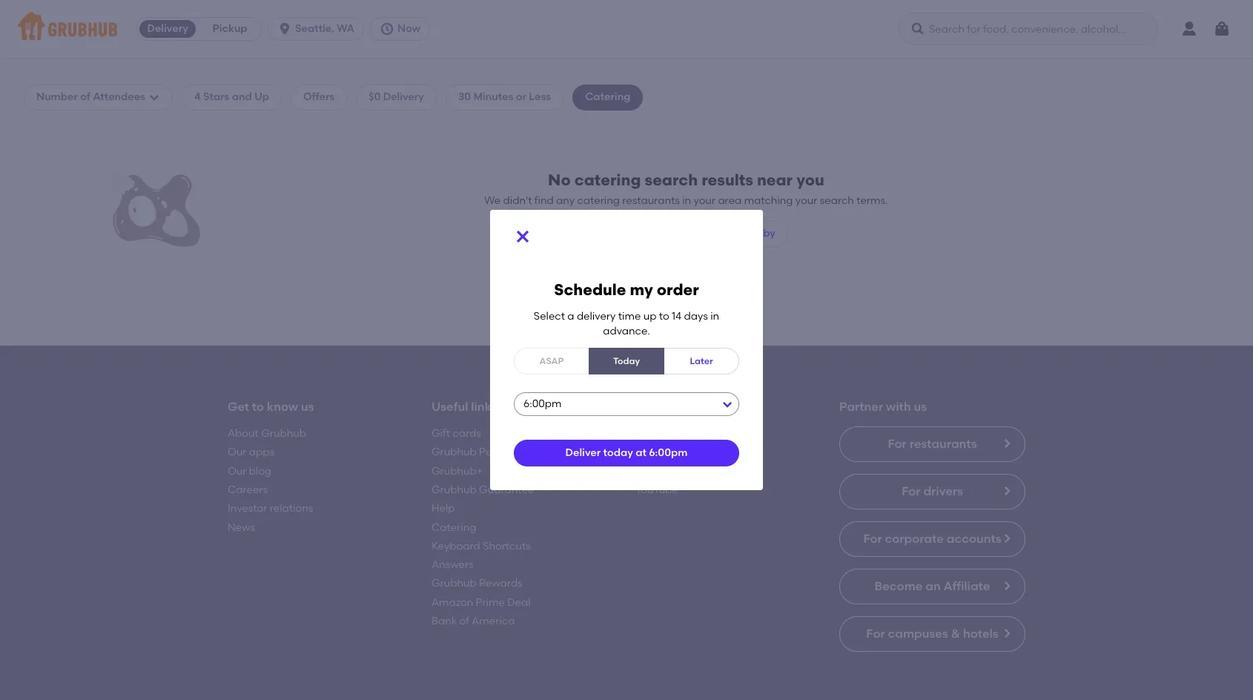 Task type: describe. For each thing, give the bounding box(es) containing it.
grubhub rewards link
[[432, 577, 523, 590]]

suggest
[[508, 325, 549, 338]]

know
[[267, 399, 298, 414]]

4 stars and up
[[194, 91, 269, 103]]

later
[[690, 356, 713, 366]]

help
[[432, 502, 455, 515]]

30
[[458, 91, 471, 103]]

4
[[194, 91, 201, 103]]

twitter link
[[636, 446, 670, 459]]

investor relations link
[[228, 502, 313, 515]]

any
[[556, 194, 575, 207]]

partner with us
[[840, 399, 927, 414]]

pickup
[[213, 22, 247, 35]]

offers
[[303, 91, 335, 103]]

all
[[618, 227, 631, 239]]

perks
[[479, 446, 506, 459]]

no catering search results near you main content
[[0, 58, 1254, 700]]

restaurants inside button
[[679, 227, 737, 239]]

america
[[472, 615, 515, 628]]

for for for restaurants
[[888, 437, 907, 451]]

for for for drivers
[[902, 484, 921, 498]]

delivery button
[[137, 17, 199, 41]]

see all catering restaurants nearby button
[[584, 220, 788, 247]]

days
[[684, 310, 708, 323]]

shortcuts
[[483, 540, 531, 553]]

what
[[592, 304, 617, 317]]

minutes
[[474, 91, 514, 103]]

svg image for seattle, wa
[[277, 22, 292, 36]]

to inside no catering search results near you main content
[[252, 399, 264, 414]]

1 horizontal spatial search
[[820, 194, 854, 207]]

don't see what you're looking for?
[[543, 304, 711, 317]]

with for partner
[[886, 399, 911, 414]]

order
[[657, 280, 699, 299]]

attendees
[[93, 91, 145, 103]]

results
[[702, 170, 754, 189]]

facebook link
[[636, 427, 686, 440]]

for campuses & hotels
[[867, 627, 999, 641]]

for drivers
[[902, 484, 963, 498]]

about grubhub link
[[228, 427, 306, 440]]

grubhub+ link
[[432, 465, 483, 477]]

useful links
[[432, 399, 497, 414]]

instagram
[[636, 465, 688, 477]]

near
[[757, 170, 793, 189]]

news link
[[228, 521, 255, 534]]

apps
[[249, 446, 275, 459]]

in inside select a delivery time up to 14 days in advance.
[[711, 310, 720, 323]]

for for for campuses & hotels
[[867, 627, 885, 641]]

amazon
[[432, 596, 473, 609]]

or
[[516, 91, 527, 103]]

asap button
[[514, 348, 590, 375]]

deliver today at 6:00pm button
[[514, 440, 740, 467]]

later button
[[664, 348, 740, 375]]

see
[[572, 304, 589, 317]]

2 our from the top
[[228, 465, 247, 477]]

0 horizontal spatial of
[[80, 91, 90, 103]]

an
[[926, 579, 941, 593]]

for campuses & hotels link
[[840, 616, 1026, 652]]

prime
[[476, 596, 505, 609]]

less
[[529, 91, 551, 103]]

for corporate accounts
[[864, 532, 1002, 546]]

twitter
[[636, 446, 670, 459]]

no catering search results near you we didn't find any catering restaurants in your area matching your search terms.
[[485, 170, 888, 207]]

accounts
[[947, 532, 1002, 546]]

catering link
[[432, 521, 476, 534]]

today button
[[589, 348, 665, 375]]

see
[[597, 227, 616, 239]]

today
[[603, 447, 633, 459]]

select a delivery time up to 14 days in advance.
[[534, 310, 720, 338]]

my
[[630, 280, 653, 299]]

today
[[613, 356, 640, 366]]

our apps link
[[228, 446, 275, 459]]

useful
[[432, 399, 468, 414]]

svg image for now
[[380, 22, 395, 36]]

for
[[684, 325, 698, 338]]

a for select
[[568, 310, 575, 323]]

drivers
[[924, 484, 963, 498]]

deliver
[[566, 447, 601, 459]]

instagram link
[[636, 465, 688, 477]]

become
[[875, 579, 923, 593]]

matching
[[744, 194, 793, 207]]

$0 delivery
[[369, 91, 424, 103]]

for?
[[692, 304, 711, 317]]

30 minutes or less
[[458, 91, 551, 103]]

wa
[[337, 22, 355, 35]]

restaurants inside no catering search results near you we didn't find any catering restaurants in your area matching your search terms.
[[622, 194, 680, 207]]

new
[[561, 325, 582, 338]]



Task type: locate. For each thing, give the bounding box(es) containing it.
0 horizontal spatial svg image
[[277, 22, 292, 36]]

svg image
[[277, 22, 292, 36], [380, 22, 395, 36]]

for
[[888, 437, 907, 451], [902, 484, 921, 498], [864, 532, 882, 546], [867, 627, 885, 641]]

answers link
[[432, 559, 474, 571]]

pickup button
[[199, 17, 261, 41]]

1 horizontal spatial your
[[796, 194, 818, 207]]

with
[[689, 399, 714, 414], [886, 399, 911, 414]]

of inside gift cards grubhub perks grubhub+ grubhub guarantee help catering keyboard shortcuts answers grubhub rewards amazon prime deal bank of america
[[460, 615, 469, 628]]

$0
[[369, 91, 381, 103]]

your down you
[[796, 194, 818, 207]]

catering right less
[[585, 91, 631, 103]]

schedule
[[554, 280, 626, 299]]

to left "14"
[[659, 310, 670, 323]]

0 vertical spatial restaurants
[[622, 194, 680, 207]]

1 horizontal spatial delivery
[[383, 91, 424, 103]]

for inside 'for restaurants' link
[[888, 437, 907, 451]]

partner
[[840, 399, 884, 414]]

catering
[[575, 170, 641, 189], [577, 194, 620, 207], [633, 227, 676, 239], [584, 325, 627, 338]]

seattle, wa
[[295, 22, 355, 35]]

about
[[228, 427, 259, 440]]

1 your from the left
[[694, 194, 716, 207]]

1 horizontal spatial us
[[717, 399, 730, 414]]

catering right any
[[577, 194, 620, 207]]

us for connect with us
[[717, 399, 730, 414]]

2 us from the left
[[717, 399, 730, 414]]

looking
[[653, 304, 689, 317]]

in inside no catering search results near you we didn't find any catering restaurants in your area matching your search terms.
[[683, 194, 691, 207]]

0 vertical spatial our
[[228, 446, 247, 459]]

grubhub inside button
[[700, 325, 746, 338]]

1 vertical spatial delivery
[[383, 91, 424, 103]]

stars
[[203, 91, 230, 103]]

of right bank
[[460, 615, 469, 628]]

0 vertical spatial delivery
[[147, 22, 188, 35]]

restaurants up all
[[622, 194, 680, 207]]

a down "select"
[[551, 325, 558, 338]]

1 vertical spatial our
[[228, 465, 247, 477]]

0 vertical spatial in
[[683, 194, 691, 207]]

bank of america link
[[432, 615, 515, 628]]

number
[[36, 91, 78, 103]]

0 horizontal spatial to
[[252, 399, 264, 414]]

your left area
[[694, 194, 716, 207]]

our blog link
[[228, 465, 272, 477]]

0 horizontal spatial with
[[689, 399, 714, 414]]

2 with from the left
[[886, 399, 911, 414]]

1 with from the left
[[689, 399, 714, 414]]

rewards
[[479, 577, 523, 590]]

about grubhub our apps our blog careers investor relations news
[[228, 427, 313, 534]]

in up "see all catering restaurants nearby"
[[683, 194, 691, 207]]

0 horizontal spatial in
[[683, 194, 691, 207]]

search up "see all catering restaurants nearby"
[[645, 170, 698, 189]]

svg image inside now button
[[380, 22, 395, 36]]

for inside for corporate accounts link
[[864, 532, 882, 546]]

for left campuses
[[867, 627, 885, 641]]

youtube
[[636, 484, 678, 496]]

relations
[[270, 502, 313, 515]]

0 horizontal spatial a
[[551, 325, 558, 338]]

delivery
[[577, 310, 616, 323]]

svg image
[[1213, 20, 1231, 38], [911, 22, 926, 36], [148, 92, 160, 103], [514, 227, 532, 245]]

for inside for drivers "link"
[[902, 484, 921, 498]]

restaurants up drivers
[[910, 437, 977, 451]]

grubhub guarantee link
[[432, 484, 534, 496]]

1 vertical spatial to
[[252, 399, 264, 414]]

we
[[485, 194, 501, 207]]

see all catering restaurants nearby
[[597, 227, 776, 239]]

1 us from the left
[[301, 399, 314, 414]]

grubhub down know
[[261, 427, 306, 440]]

answers
[[432, 559, 474, 571]]

get to know us
[[228, 399, 314, 414]]

seattle,
[[295, 22, 334, 35]]

keyboard shortcuts link
[[432, 540, 531, 553]]

1 horizontal spatial catering
[[585, 91, 631, 103]]

links
[[471, 399, 497, 414]]

0 horizontal spatial us
[[301, 399, 314, 414]]

gift cards grubhub perks grubhub+ grubhub guarantee help catering keyboard shortcuts answers grubhub rewards amazon prime deal bank of america
[[432, 427, 534, 628]]

gift cards link
[[432, 427, 481, 440]]

with right partner
[[886, 399, 911, 414]]

grubhub down gift cards link
[[432, 446, 477, 459]]

1 vertical spatial of
[[460, 615, 469, 628]]

keyboard
[[432, 540, 480, 553]]

1 horizontal spatial svg image
[[380, 22, 395, 36]]

to right get
[[252, 399, 264, 414]]

and
[[232, 91, 252, 103]]

for corporate accounts link
[[840, 522, 1026, 557]]

at
[[636, 447, 647, 459]]

grubhub down grubhub+ at the left bottom of the page
[[432, 484, 477, 496]]

2 vertical spatial restaurants
[[910, 437, 977, 451]]

restaurants
[[622, 194, 680, 207], [679, 227, 737, 239], [910, 437, 977, 451]]

catering right all
[[633, 227, 676, 239]]

1 horizontal spatial to
[[659, 310, 670, 323]]

0 vertical spatial to
[[659, 310, 670, 323]]

catering inside gift cards grubhub perks grubhub+ grubhub guarantee help catering keyboard shortcuts answers grubhub rewards amazon prime deal bank of america
[[432, 521, 476, 534]]

svg image left now
[[380, 22, 395, 36]]

svg image inside seattle, wa button
[[277, 22, 292, 36]]

1 horizontal spatial a
[[568, 310, 575, 323]]

0 horizontal spatial your
[[694, 194, 716, 207]]

search down you
[[820, 194, 854, 207]]

0 vertical spatial catering
[[585, 91, 631, 103]]

connect
[[636, 399, 686, 414]]

grubhub inside about grubhub our apps our blog careers investor relations news
[[261, 427, 306, 440]]

become an affiliate link
[[840, 569, 1026, 605]]

amazon prime deal link
[[432, 596, 531, 609]]

for down partner with us
[[888, 437, 907, 451]]

investor
[[228, 502, 267, 515]]

facebook twitter instagram youtube
[[636, 427, 688, 496]]

suggest a new catering restaurant for grubhub
[[508, 325, 746, 338]]

for for for corporate accounts
[[864, 532, 882, 546]]

delivery inside delivery button
[[147, 22, 188, 35]]

affiliate
[[944, 579, 991, 593]]

terms.
[[857, 194, 888, 207]]

schedule my order
[[554, 280, 699, 299]]

0 horizontal spatial catering
[[432, 521, 476, 534]]

for drivers link
[[840, 474, 1026, 510]]

grubhub down answers link
[[432, 577, 477, 590]]

bank
[[432, 615, 457, 628]]

didn't
[[503, 194, 532, 207]]

a inside select a delivery time up to 14 days in advance.
[[568, 310, 575, 323]]

up
[[644, 310, 657, 323]]

for left corporate
[[864, 532, 882, 546]]

delivery inside no catering search results near you main content
[[383, 91, 424, 103]]

number of attendees
[[36, 91, 145, 103]]

catering up keyboard on the left bottom of page
[[432, 521, 476, 534]]

us up for restaurants
[[914, 399, 927, 414]]

1 vertical spatial catering
[[432, 521, 476, 534]]

restaurants down area
[[679, 227, 737, 239]]

to inside select a delivery time up to 14 days in advance.
[[659, 310, 670, 323]]

for restaurants link
[[840, 427, 1026, 462]]

3 us from the left
[[914, 399, 927, 414]]

our down about
[[228, 446, 247, 459]]

2 svg image from the left
[[380, 22, 395, 36]]

2 your from the left
[[796, 194, 818, 207]]

a
[[568, 310, 575, 323], [551, 325, 558, 338]]

grubhub
[[700, 325, 746, 338], [261, 427, 306, 440], [432, 446, 477, 459], [432, 484, 477, 496], [432, 577, 477, 590]]

1 vertical spatial restaurants
[[679, 227, 737, 239]]

delivery right $0 at the top of page
[[383, 91, 424, 103]]

in right for? at the right top of the page
[[711, 310, 720, 323]]

with for connect
[[689, 399, 714, 414]]

1 vertical spatial search
[[820, 194, 854, 207]]

deal
[[507, 596, 531, 609]]

catering down delivery on the top of the page
[[584, 325, 627, 338]]

us down later button
[[717, 399, 730, 414]]

your
[[694, 194, 716, 207], [796, 194, 818, 207]]

suggest a new catering restaurant for grubhub button
[[501, 319, 752, 345]]

a inside button
[[551, 325, 558, 338]]

0 vertical spatial a
[[568, 310, 575, 323]]

0 vertical spatial of
[[80, 91, 90, 103]]

grubhub down for? at the right top of the page
[[700, 325, 746, 338]]

area
[[718, 194, 742, 207]]

delivery left pickup
[[147, 22, 188, 35]]

us for partner with us
[[914, 399, 927, 414]]

careers link
[[228, 484, 268, 496]]

svg image inside no catering search results near you main content
[[148, 92, 160, 103]]

a for suggest
[[551, 325, 558, 338]]

0 vertical spatial search
[[645, 170, 698, 189]]

0 horizontal spatial search
[[645, 170, 698, 189]]

catering up any
[[575, 170, 641, 189]]

6:00pm
[[649, 447, 688, 459]]

for restaurants
[[888, 437, 977, 451]]

our
[[228, 446, 247, 459], [228, 465, 247, 477]]

&
[[951, 627, 961, 641]]

deliver today at 6:00pm
[[566, 447, 688, 459]]

of right number
[[80, 91, 90, 103]]

1 horizontal spatial with
[[886, 399, 911, 414]]

main navigation navigation
[[0, 0, 1254, 58]]

grubhub perks link
[[432, 446, 506, 459]]

you're
[[620, 304, 650, 317]]

0 horizontal spatial delivery
[[147, 22, 188, 35]]

you
[[797, 170, 825, 189]]

select
[[534, 310, 565, 323]]

a up "new"
[[568, 310, 575, 323]]

corporate
[[885, 532, 944, 546]]

our up careers link
[[228, 465, 247, 477]]

no
[[548, 170, 571, 189]]

get
[[228, 399, 249, 414]]

cards
[[453, 427, 481, 440]]

1 vertical spatial a
[[551, 325, 558, 338]]

1 svg image from the left
[[277, 22, 292, 36]]

1 our from the top
[[228, 446, 247, 459]]

for inside "for campuses & hotels" link
[[867, 627, 885, 641]]

1 horizontal spatial of
[[460, 615, 469, 628]]

with right the connect
[[689, 399, 714, 414]]

campuses
[[888, 627, 949, 641]]

2 horizontal spatial us
[[914, 399, 927, 414]]

grubhub+
[[432, 465, 483, 477]]

us right know
[[301, 399, 314, 414]]

for left drivers
[[902, 484, 921, 498]]

1 vertical spatial in
[[711, 310, 720, 323]]

time
[[618, 310, 641, 323]]

svg image left the seattle,
[[277, 22, 292, 36]]

1 horizontal spatial in
[[711, 310, 720, 323]]



Task type: vqa. For each thing, say whether or not it's contained in the screenshot.
prime
yes



